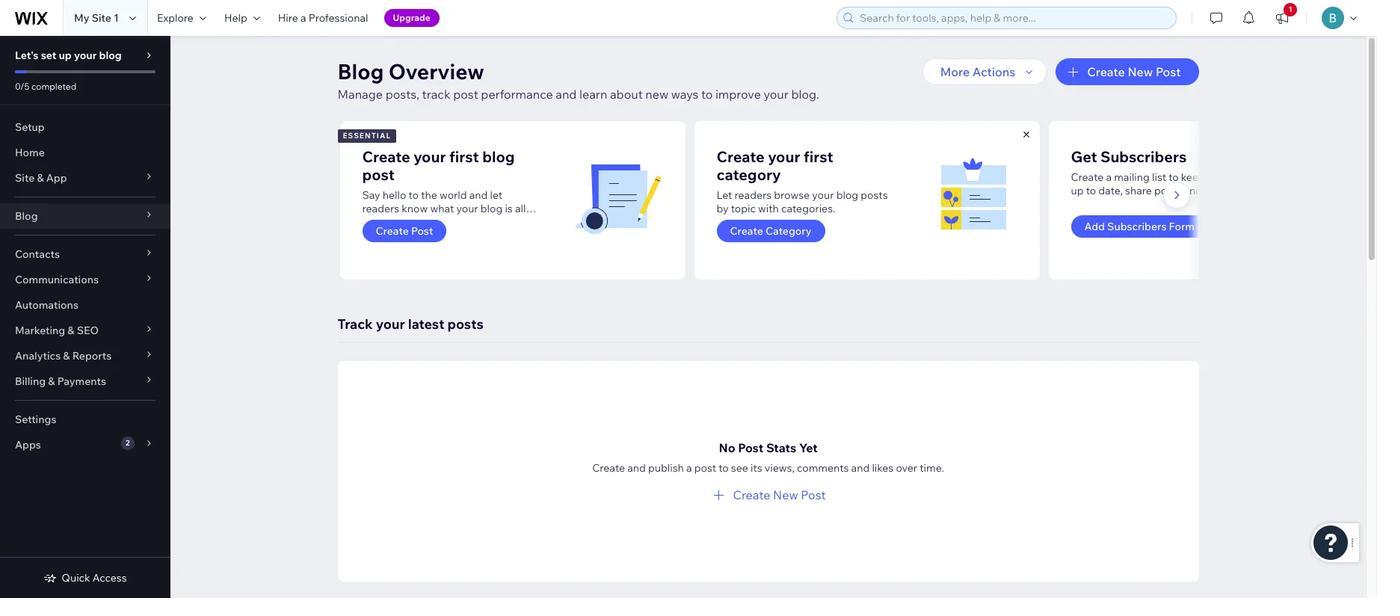 Task type: vqa. For each thing, say whether or not it's contained in the screenshot.
the topmost Spaces
no



Task type: describe. For each thing, give the bounding box(es) containing it.
marketing & seo
[[15, 324, 99, 337]]

1 vertical spatial create new post
[[733, 488, 826, 503]]

first inside essential create your first blog post say hello to the world and let readers know what your blog is all about. create post
[[449, 147, 479, 166]]

category
[[766, 224, 812, 238]]

about.
[[362, 215, 394, 229]]

marketing & seo button
[[0, 318, 171, 343]]

0 horizontal spatial 1
[[114, 11, 119, 25]]

add
[[1085, 220, 1105, 233]]

improve
[[716, 87, 761, 102]]

my
[[74, 11, 89, 25]]

and inside essential create your first blog post say hello to the world and let readers know what your blog is all about. create post
[[470, 188, 488, 202]]

a inside no post stats yet create and publish a post to see its views, comments and likes over time.
[[687, 461, 692, 475]]

essential
[[343, 131, 391, 141]]

blog for blog
[[15, 209, 38, 223]]

hire a professional
[[278, 11, 368, 25]]

create post button
[[362, 220, 447, 242]]

let
[[717, 188, 732, 202]]

payments
[[57, 375, 106, 388]]

sidebar element
[[0, 36, 171, 598]]

setup
[[15, 120, 45, 134]]

let
[[490, 188, 503, 202]]

analytics
[[15, 349, 61, 363]]

settings
[[15, 413, 56, 426]]

seo
[[77, 324, 99, 337]]

blog.
[[792, 87, 820, 102]]

world
[[440, 188, 467, 202]]

time.
[[920, 461, 945, 475]]

analytics & reports
[[15, 349, 112, 363]]

category
[[717, 165, 781, 184]]

share
[[1126, 184, 1152, 197]]

billing & payments
[[15, 375, 106, 388]]

communications
[[15, 273, 99, 286]]

readers inside create your first category let readers browse your blog posts by topic with categories.
[[735, 188, 772, 202]]

up inside get subscribers create a mailing list to keep readers up to date, share posts and more.
[[1071, 184, 1084, 197]]

and inside blog overview manage posts, track post performance and learn about new ways to improve your blog.
[[556, 87, 577, 102]]

create inside create your first category let readers browse your blog posts by topic with categories.
[[717, 147, 765, 166]]

blog inside the sidebar element
[[99, 49, 122, 62]]

contacts button
[[0, 242, 171, 267]]

hello
[[383, 188, 406, 202]]

posts inside get subscribers create a mailing list to keep readers up to date, share posts and more.
[[1155, 184, 1182, 197]]

0/5
[[15, 81, 29, 92]]

post for create
[[362, 165, 395, 184]]

a inside get subscribers create a mailing list to keep readers up to date, share posts and more.
[[1107, 171, 1112, 184]]

0 horizontal spatial create new post button
[[711, 486, 826, 504]]

automations
[[15, 298, 78, 312]]

site & app
[[15, 171, 67, 185]]

1 button
[[1266, 0, 1299, 36]]

essential create your first blog post say hello to the world and let readers know what your blog is all about. create post
[[343, 131, 526, 238]]

readers inside essential create your first blog post say hello to the world and let readers know what your blog is all about. create post
[[362, 202, 400, 215]]

date,
[[1099, 184, 1123, 197]]

to left date,
[[1087, 184, 1097, 197]]

set
[[41, 49, 56, 62]]

latest
[[408, 316, 445, 333]]

create category button
[[717, 220, 825, 242]]

1 vertical spatial new
[[773, 488, 799, 503]]

over
[[896, 461, 918, 475]]

access
[[93, 571, 127, 585]]

create inside no post stats yet create and publish a post to see its views, comments and likes over time.
[[592, 461, 625, 475]]

post inside essential create your first blog post say hello to the world and let readers know what your blog is all about. create post
[[411, 224, 433, 238]]

reports
[[72, 349, 112, 363]]

site inside popup button
[[15, 171, 35, 185]]

readers inside get subscribers create a mailing list to keep readers up to date, share posts and more.
[[1208, 171, 1245, 184]]

quick
[[62, 571, 90, 585]]

blog up let
[[483, 147, 515, 166]]

to right list
[[1169, 171, 1179, 184]]

completed
[[31, 81, 76, 92]]

posts inside create your first category let readers browse your blog posts by topic with categories.
[[861, 188, 888, 202]]

ways
[[672, 87, 699, 102]]

blog overview.dealer.create category.title image
[[928, 150, 1018, 240]]

2
[[126, 438, 130, 448]]

help
[[224, 11, 247, 25]]

& for marketing
[[68, 324, 74, 337]]

upgrade
[[393, 12, 431, 23]]

track
[[338, 316, 373, 333]]

views,
[[765, 461, 795, 475]]

and left likes
[[852, 461, 870, 475]]

1 inside 1 button
[[1289, 4, 1293, 14]]

subscribers for get
[[1101, 147, 1187, 166]]

comments
[[797, 461, 849, 475]]

and left publish
[[628, 461, 646, 475]]

more
[[941, 64, 970, 79]]

more actions button
[[923, 58, 1047, 85]]

analytics & reports button
[[0, 343, 171, 369]]

1 horizontal spatial create new post
[[1088, 64, 1181, 79]]

app
[[46, 171, 67, 185]]

setup link
[[0, 114, 171, 140]]

know
[[402, 202, 428, 215]]

form
[[1169, 220, 1195, 233]]

is
[[505, 202, 513, 215]]

more.
[[1205, 184, 1233, 197]]

communications button
[[0, 267, 171, 292]]

your right what
[[457, 202, 478, 215]]

& for billing
[[48, 375, 55, 388]]

automations link
[[0, 292, 171, 318]]

posts,
[[386, 87, 420, 102]]

get
[[1071, 147, 1098, 166]]

no
[[719, 441, 736, 455]]

quick access button
[[44, 571, 127, 585]]

your right browse
[[813, 188, 834, 202]]

your up browse
[[768, 147, 801, 166]]

hire a professional link
[[269, 0, 377, 36]]

list
[[1153, 171, 1167, 184]]

mailing
[[1115, 171, 1150, 184]]

create inside button
[[730, 224, 763, 238]]

add subscribers form
[[1085, 220, 1195, 233]]

home
[[15, 146, 45, 159]]



Task type: locate. For each thing, give the bounding box(es) containing it.
0 vertical spatial create new post
[[1088, 64, 1181, 79]]

2 first from the left
[[804, 147, 834, 166]]

0 vertical spatial create new post button
[[1056, 58, 1199, 85]]

site down the home
[[15, 171, 35, 185]]

let's
[[15, 49, 39, 62]]

first up browse
[[804, 147, 834, 166]]

subscribers
[[1101, 147, 1187, 166], [1108, 220, 1167, 233]]

0 vertical spatial site
[[92, 11, 111, 25]]

first up world
[[449, 147, 479, 166]]

to left the see in the right of the page
[[719, 461, 729, 475]]

posts right categories.
[[861, 188, 888, 202]]

to inside no post stats yet create and publish a post to see its views, comments and likes over time.
[[719, 461, 729, 475]]

0 horizontal spatial first
[[449, 147, 479, 166]]

my site 1
[[74, 11, 119, 25]]

home link
[[0, 140, 171, 165]]

& left app
[[37, 171, 44, 185]]

post inside no post stats yet create and publish a post to see its views, comments and likes over time.
[[695, 461, 717, 475]]

0 vertical spatial up
[[59, 49, 72, 62]]

0 vertical spatial new
[[1128, 64, 1154, 79]]

professional
[[309, 11, 368, 25]]

learn
[[580, 87, 608, 102]]

about
[[610, 87, 643, 102]]

1 horizontal spatial first
[[804, 147, 834, 166]]

site right my
[[92, 11, 111, 25]]

the
[[421, 188, 437, 202]]

up
[[59, 49, 72, 62], [1071, 184, 1084, 197]]

your
[[74, 49, 97, 62], [764, 87, 789, 102], [414, 147, 446, 166], [768, 147, 801, 166], [813, 188, 834, 202], [457, 202, 478, 215], [376, 316, 405, 333]]

performance
[[481, 87, 553, 102]]

blog up contacts
[[15, 209, 38, 223]]

posts right latest
[[448, 316, 484, 333]]

and left more.
[[1184, 184, 1203, 197]]

2 horizontal spatial post
[[695, 461, 717, 475]]

2 horizontal spatial a
[[1107, 171, 1112, 184]]

posts right share
[[1155, 184, 1182, 197]]

all
[[515, 202, 526, 215]]

yet
[[799, 441, 818, 455]]

say
[[362, 188, 380, 202]]

subscribers for add
[[1108, 220, 1167, 233]]

a right publish
[[687, 461, 692, 475]]

& left seo
[[68, 324, 74, 337]]

a right 'hire'
[[301, 11, 306, 25]]

and left learn
[[556, 87, 577, 102]]

categories.
[[782, 202, 836, 215]]

and inside get subscribers create a mailing list to keep readers up to date, share posts and more.
[[1184, 184, 1203, 197]]

quick access
[[62, 571, 127, 585]]

its
[[751, 461, 763, 475]]

0 vertical spatial post
[[453, 87, 479, 102]]

blog down my site 1
[[99, 49, 122, 62]]

post inside no post stats yet create and publish a post to see its views, comments and likes over time.
[[738, 441, 764, 455]]

post left the see in the right of the page
[[695, 461, 717, 475]]

create new post button
[[1056, 58, 1199, 85], [711, 486, 826, 504]]

1 horizontal spatial create new post button
[[1056, 58, 1199, 85]]

to inside blog overview manage posts, track post performance and learn about new ways to improve your blog.
[[702, 87, 713, 102]]

1 vertical spatial up
[[1071, 184, 1084, 197]]

1 horizontal spatial 1
[[1289, 4, 1293, 14]]

0 horizontal spatial readers
[[362, 202, 400, 215]]

1 horizontal spatial readers
[[735, 188, 772, 202]]

stats
[[767, 441, 797, 455]]

readers up the 'create post' button
[[362, 202, 400, 215]]

your up the
[[414, 147, 446, 166]]

let's set up your blog
[[15, 49, 122, 62]]

1 horizontal spatial blog
[[338, 58, 384, 85]]

2 vertical spatial post
[[695, 461, 717, 475]]

readers
[[1208, 171, 1245, 184], [735, 188, 772, 202], [362, 202, 400, 215]]

site & app button
[[0, 165, 171, 191]]

get subscribers create a mailing list to keep readers up to date, share posts and more.
[[1071, 147, 1245, 197]]

Search for tools, apps, help & more... field
[[856, 7, 1172, 28]]

post inside blog overview manage posts, track post performance and learn about new ways to improve your blog.
[[453, 87, 479, 102]]

your right set
[[74, 49, 97, 62]]

first inside create your first category let readers browse your blog posts by topic with categories.
[[804, 147, 834, 166]]

readers right keep
[[1208, 171, 1245, 184]]

0 horizontal spatial posts
[[448, 316, 484, 333]]

blog right categories.
[[837, 188, 859, 202]]

no post stats yet create and publish a post to see its views, comments and likes over time.
[[592, 441, 945, 475]]

1 vertical spatial blog
[[15, 209, 38, 223]]

topic
[[731, 202, 756, 215]]

your right track
[[376, 316, 405, 333]]

with
[[758, 202, 779, 215]]

1 vertical spatial create new post button
[[711, 486, 826, 504]]

help button
[[215, 0, 269, 36]]

add subscribers form button
[[1071, 215, 1209, 238]]

1 vertical spatial a
[[1107, 171, 1112, 184]]

1 vertical spatial post
[[362, 165, 395, 184]]

more actions
[[941, 64, 1016, 79]]

1 horizontal spatial a
[[687, 461, 692, 475]]

0 horizontal spatial post
[[362, 165, 395, 184]]

settings link
[[0, 407, 171, 432]]

& inside billing & payments popup button
[[48, 375, 55, 388]]

& inside "analytics & reports" popup button
[[63, 349, 70, 363]]

0 horizontal spatial new
[[773, 488, 799, 503]]

0 vertical spatial a
[[301, 11, 306, 25]]

new
[[646, 87, 669, 102]]

marketing
[[15, 324, 65, 337]]

& right billing
[[48, 375, 55, 388]]

0 vertical spatial subscribers
[[1101, 147, 1187, 166]]

blog inside blog dropdown button
[[15, 209, 38, 223]]

blog
[[99, 49, 122, 62], [483, 147, 515, 166], [837, 188, 859, 202], [481, 202, 503, 215]]

0 horizontal spatial a
[[301, 11, 306, 25]]

a
[[301, 11, 306, 25], [1107, 171, 1112, 184], [687, 461, 692, 475]]

2 horizontal spatial readers
[[1208, 171, 1245, 184]]

browse
[[774, 188, 810, 202]]

subscribers down share
[[1108, 220, 1167, 233]]

create your first category let readers browse your blog posts by topic with categories.
[[717, 147, 888, 215]]

create
[[1088, 64, 1126, 79], [362, 147, 410, 166], [717, 147, 765, 166], [1071, 171, 1104, 184], [376, 224, 409, 238], [730, 224, 763, 238], [592, 461, 625, 475], [733, 488, 771, 503]]

& inside site & app popup button
[[37, 171, 44, 185]]

track your latest posts
[[338, 316, 484, 333]]

0 horizontal spatial site
[[15, 171, 35, 185]]

1 vertical spatial subscribers
[[1108, 220, 1167, 233]]

publish
[[648, 461, 684, 475]]

0 horizontal spatial blog
[[15, 209, 38, 223]]

posts
[[1155, 184, 1182, 197], [861, 188, 888, 202], [448, 316, 484, 333]]

post inside essential create your first blog post say hello to the world and let readers know what your blog is all about. create post
[[362, 165, 395, 184]]

up inside the sidebar element
[[59, 49, 72, 62]]

create category
[[730, 224, 812, 238]]

blog overview.dealer.create first post.title image
[[573, 150, 663, 240]]

keep
[[1182, 171, 1206, 184]]

0/5 completed
[[15, 81, 76, 92]]

up left date,
[[1071, 184, 1084, 197]]

0 horizontal spatial up
[[59, 49, 72, 62]]

1 horizontal spatial site
[[92, 11, 111, 25]]

see
[[731, 461, 749, 475]]

to left the
[[409, 188, 419, 202]]

your left blog.
[[764, 87, 789, 102]]

hire
[[278, 11, 298, 25]]

your inside the sidebar element
[[74, 49, 97, 62]]

and left let
[[470, 188, 488, 202]]

& for analytics
[[63, 349, 70, 363]]

likes
[[872, 461, 894, 475]]

manage
[[338, 87, 383, 102]]

& left reports
[[63, 349, 70, 363]]

to
[[702, 87, 713, 102], [1169, 171, 1179, 184], [1087, 184, 1097, 197], [409, 188, 419, 202], [719, 461, 729, 475]]

blog
[[338, 58, 384, 85], [15, 209, 38, 223]]

& for site
[[37, 171, 44, 185]]

subscribers inside get subscribers create a mailing list to keep readers up to date, share posts and more.
[[1101, 147, 1187, 166]]

first
[[449, 147, 479, 166], [804, 147, 834, 166]]

blog inside blog overview manage posts, track post performance and learn about new ways to improve your blog.
[[338, 58, 384, 85]]

to right ways
[[702, 87, 713, 102]]

1
[[1289, 4, 1293, 14], [114, 11, 119, 25]]

1 horizontal spatial new
[[1128, 64, 1154, 79]]

0 horizontal spatial create new post
[[733, 488, 826, 503]]

up right set
[[59, 49, 72, 62]]

billing
[[15, 375, 46, 388]]

blog up "manage"
[[338, 58, 384, 85]]

by
[[717, 202, 729, 215]]

blog for blog overview manage posts, track post performance and learn about new ways to improve your blog.
[[338, 58, 384, 85]]

1 horizontal spatial posts
[[861, 188, 888, 202]]

0 vertical spatial blog
[[338, 58, 384, 85]]

blog left 'is'
[[481, 202, 503, 215]]

apps
[[15, 438, 41, 452]]

post for overview
[[453, 87, 479, 102]]

post up say in the top left of the page
[[362, 165, 395, 184]]

readers down category on the right top of page
[[735, 188, 772, 202]]

upgrade button
[[384, 9, 440, 27]]

& inside marketing & seo dropdown button
[[68, 324, 74, 337]]

blog button
[[0, 203, 171, 229]]

2 horizontal spatial posts
[[1155, 184, 1182, 197]]

a left mailing
[[1107, 171, 1112, 184]]

billing & payments button
[[0, 369, 171, 394]]

post
[[1156, 64, 1181, 79], [411, 224, 433, 238], [738, 441, 764, 455], [801, 488, 826, 503]]

list
[[338, 121, 1378, 280]]

blog overview manage posts, track post performance and learn about new ways to improve your blog.
[[338, 58, 820, 102]]

1 horizontal spatial post
[[453, 87, 479, 102]]

1 horizontal spatial up
[[1071, 184, 1084, 197]]

new
[[1128, 64, 1154, 79], [773, 488, 799, 503]]

blog inside create your first category let readers browse your blog posts by topic with categories.
[[837, 188, 859, 202]]

list containing create your first blog post
[[338, 121, 1378, 280]]

2 vertical spatial a
[[687, 461, 692, 475]]

post right track
[[453, 87, 479, 102]]

1 vertical spatial site
[[15, 171, 35, 185]]

contacts
[[15, 248, 60, 261]]

1 first from the left
[[449, 147, 479, 166]]

subscribers inside button
[[1108, 220, 1167, 233]]

track
[[422, 87, 451, 102]]

to inside essential create your first blog post say hello to the world and let readers know what your blog is all about. create post
[[409, 188, 419, 202]]

subscribers up mailing
[[1101, 147, 1187, 166]]

create inside get subscribers create a mailing list to keep readers up to date, share posts and more.
[[1071, 171, 1104, 184]]

your inside blog overview manage posts, track post performance and learn about new ways to improve your blog.
[[764, 87, 789, 102]]

explore
[[157, 11, 194, 25]]



